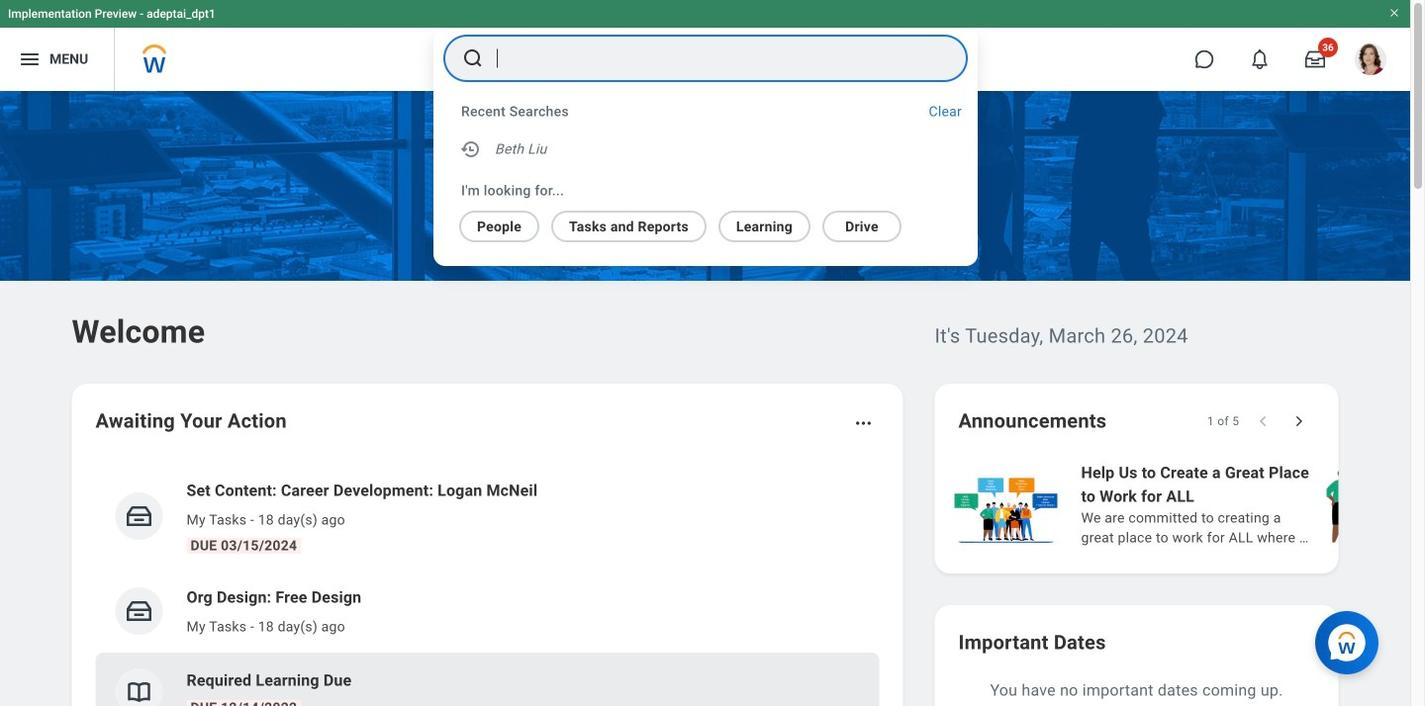 Task type: locate. For each thing, give the bounding box(es) containing it.
banner
[[0, 0, 1410, 91]]

justify image
[[18, 48, 42, 71]]

list item
[[96, 653, 879, 707]]

list
[[951, 459, 1425, 550], [96, 463, 879, 707]]

list box
[[433, 203, 954, 242]]

inbox image
[[124, 597, 154, 626]]

time image
[[459, 138, 483, 161]]

chevron left small image
[[1253, 412, 1273, 431]]

0 horizontal spatial list
[[96, 463, 879, 707]]

status
[[1208, 414, 1240, 430]]

None search field
[[433, 29, 978, 266]]

main content
[[0, 91, 1425, 707]]



Task type: vqa. For each thing, say whether or not it's contained in the screenshot.
(Landline)
no



Task type: describe. For each thing, give the bounding box(es) containing it.
Search Workday  search field
[[497, 37, 926, 80]]

chevron right small image
[[1289, 412, 1309, 431]]

book open image
[[124, 678, 154, 707]]

inbox large image
[[1305, 49, 1325, 69]]

related actions image
[[854, 414, 873, 433]]

notifications large image
[[1250, 49, 1270, 69]]

inbox image
[[124, 502, 154, 531]]

close environment banner image
[[1388, 7, 1400, 19]]

profile logan mcneil image
[[1355, 44, 1386, 79]]

1 horizontal spatial list
[[951, 459, 1425, 550]]

search image
[[461, 47, 485, 70]]



